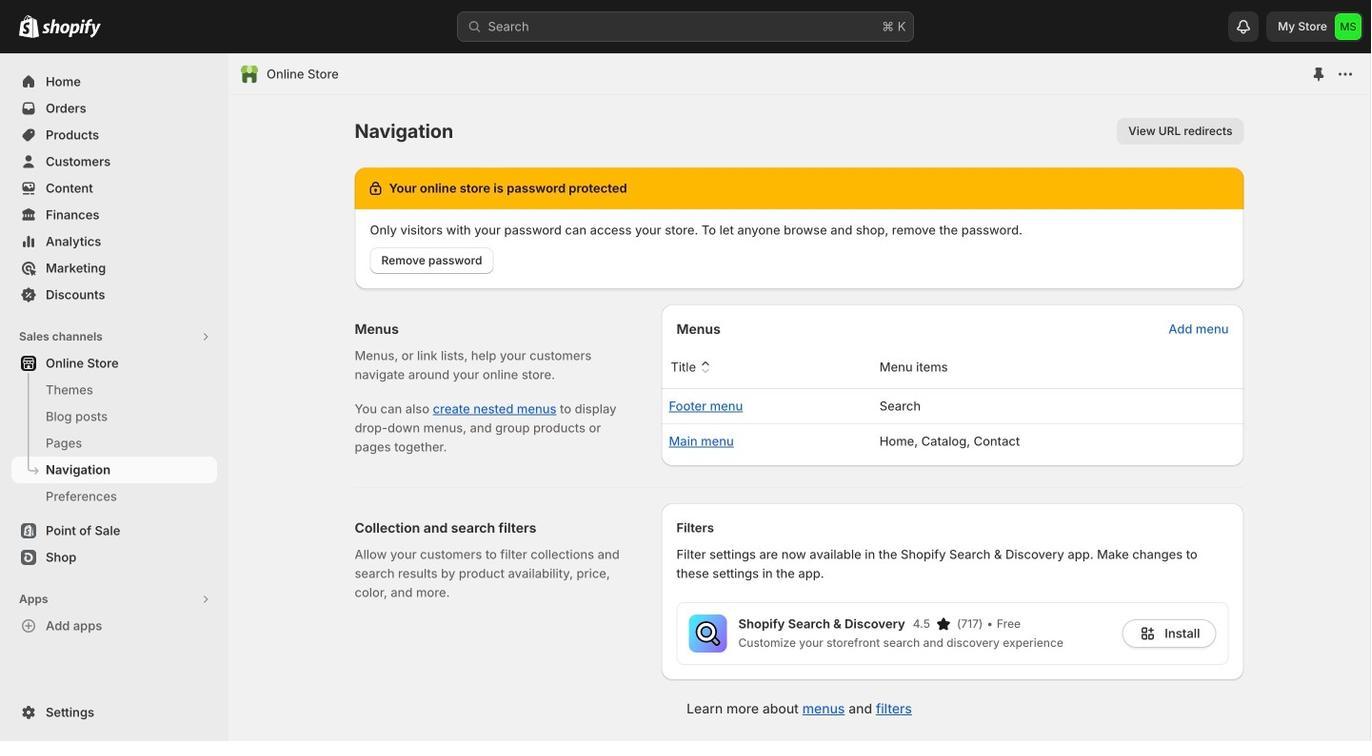 Task type: describe. For each thing, give the bounding box(es) containing it.
online store image
[[240, 65, 259, 84]]

0 horizontal spatial shopify image
[[19, 15, 39, 38]]



Task type: vqa. For each thing, say whether or not it's contained in the screenshot.
Payments link on the top left of page
no



Task type: locate. For each thing, give the bounding box(es) containing it.
shopify image
[[19, 15, 39, 38], [42, 19, 101, 38]]

1 horizontal spatial shopify image
[[42, 19, 101, 38]]

my store image
[[1335, 13, 1362, 40]]



